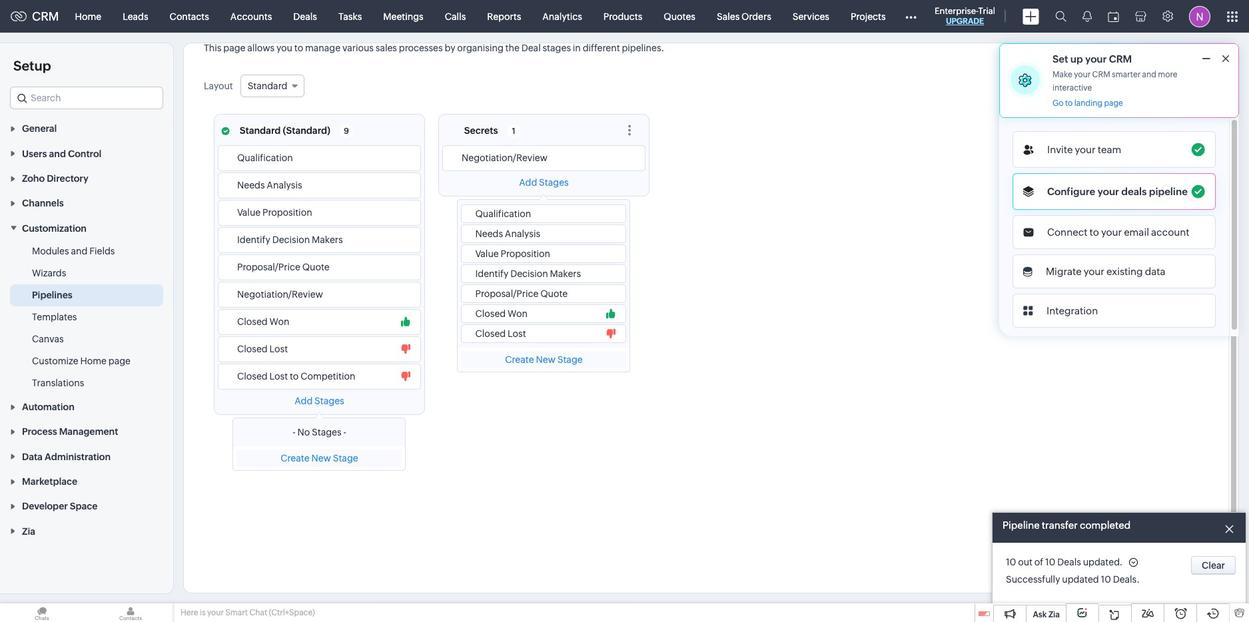 Task type: locate. For each thing, give the bounding box(es) containing it.
configure your deals pipeline
[[1047, 186, 1188, 197]]

0 vertical spatial needs
[[237, 180, 265, 191]]

1 horizontal spatial create new stage
[[505, 354, 583, 365]]

2 horizontal spatial and
[[1142, 70, 1157, 79]]

customization region
[[0, 240, 173, 394]]

1 vertical spatial create
[[281, 453, 310, 464]]

10
[[1006, 557, 1016, 568], [1046, 557, 1056, 568], [1101, 574, 1111, 585]]

developer space button
[[0, 494, 173, 519]]

1 horizontal spatial add
[[519, 177, 537, 188]]

identify decision makers for closed lost
[[475, 269, 581, 279]]

1 vertical spatial create new stage
[[281, 453, 358, 464]]

deals up manage at the top left of page
[[293, 11, 317, 22]]

0 vertical spatial proposal/price
[[237, 262, 300, 273]]

0 horizontal spatial qualification
[[237, 153, 293, 163]]

1 vertical spatial page
[[1104, 99, 1123, 108]]

quotes link
[[653, 0, 706, 32]]

0 vertical spatial and
[[1142, 70, 1157, 79]]

home inside customization region
[[80, 356, 107, 366]]

0 horizontal spatial add
[[295, 396, 313, 406]]

setup
[[13, 58, 51, 73]]

upgrade
[[946, 17, 984, 26]]

users and control
[[22, 148, 101, 159]]

customize home page link
[[32, 354, 131, 368]]

10 out of 10 deals updated.
[[1006, 557, 1123, 568]]

control
[[68, 148, 101, 159]]

1 horizontal spatial closed lost
[[475, 329, 526, 339]]

stage for negotiation/review
[[558, 354, 583, 365]]

create new stage
[[505, 354, 583, 365], [281, 453, 358, 464]]

value proposition for lost
[[475, 249, 550, 259]]

1
[[512, 126, 516, 136]]

None field
[[10, 87, 163, 109]]

1 horizontal spatial -
[[343, 427, 346, 438]]

different
[[583, 43, 620, 53]]

1 vertical spatial needs
[[475, 229, 503, 239]]

space
[[70, 501, 98, 512]]

orders
[[742, 11, 771, 22]]

identify for lost
[[475, 269, 509, 279]]

0 vertical spatial proposal/price quote
[[237, 262, 330, 273]]

10 down updated. at the right
[[1101, 574, 1111, 585]]

0 horizontal spatial stage
[[333, 453, 358, 464]]

0 vertical spatial lost
[[508, 329, 526, 339]]

zia down developer
[[22, 526, 35, 537]]

pipeline inside button
[[1155, 80, 1190, 91]]

identify decision makers for closed won
[[237, 235, 343, 245]]

pipeline up out
[[1003, 520, 1040, 531]]

modules and fields link
[[32, 244, 115, 258]]

needs analysis for won
[[237, 180, 302, 191]]

1 vertical spatial stage
[[333, 453, 358, 464]]

signals element
[[1075, 0, 1100, 33]]

1 horizontal spatial needs analysis
[[475, 229, 540, 239]]

1 horizontal spatial add stages
[[519, 177, 569, 188]]

zoho
[[22, 173, 45, 184]]

0 horizontal spatial closed lost
[[237, 344, 288, 354]]

fields
[[89, 246, 115, 256]]

qualification for lost
[[475, 209, 531, 219]]

and left fields
[[71, 246, 88, 256]]

accounts link
[[220, 0, 283, 32]]

create new stage for qualification
[[281, 453, 358, 464]]

chat
[[249, 608, 267, 618]]

10 right of
[[1046, 557, 1056, 568]]

0 horizontal spatial proposal/price quote
[[237, 262, 330, 273]]

1 horizontal spatial zia
[[1049, 610, 1060, 619]]

1 vertical spatial qualification
[[475, 209, 531, 219]]

0 vertical spatial decision
[[272, 235, 310, 245]]

0 vertical spatial create
[[505, 354, 534, 365]]

to right go on the top
[[1065, 99, 1073, 108]]

analysis for won
[[267, 180, 302, 191]]

1 horizontal spatial needs
[[475, 229, 503, 239]]

zia
[[22, 526, 35, 537], [1049, 610, 1060, 619]]

0 horizontal spatial identify decision makers
[[237, 235, 343, 245]]

1 vertical spatial quote
[[541, 289, 568, 299]]

0 vertical spatial quote
[[302, 262, 330, 273]]

1 vertical spatial stages
[[315, 396, 344, 406]]

ask zia
[[1033, 610, 1060, 619]]

1 vertical spatial new
[[536, 354, 556, 365]]

proposition for closed lost
[[501, 249, 550, 259]]

of
[[1035, 557, 1044, 568]]

zia right the ask
[[1049, 610, 1060, 619]]

quote for lost
[[541, 289, 568, 299]]

1 vertical spatial identify
[[475, 269, 509, 279]]

0 vertical spatial value proposition
[[237, 207, 312, 218]]

add stages
[[519, 177, 569, 188], [295, 396, 344, 406]]

search element
[[1047, 0, 1075, 33]]

0 vertical spatial pipeline
[[1155, 80, 1190, 91]]

home right customize
[[80, 356, 107, 366]]

and inside set up your crm make your crm smarter and more interactive go to landing page
[[1142, 70, 1157, 79]]

home left leads "link"
[[75, 11, 101, 22]]

0 vertical spatial identify decision makers
[[237, 235, 343, 245]]

1 vertical spatial proposal/price quote
[[475, 289, 568, 299]]

integration
[[1047, 305, 1098, 317]]

needs analysis for lost
[[475, 229, 540, 239]]

Search text field
[[11, 87, 163, 109]]

to inside set up your crm make your crm smarter and more interactive go to landing page
[[1065, 99, 1073, 108]]

0 vertical spatial identify
[[237, 235, 270, 245]]

value proposition for won
[[237, 207, 312, 218]]

your right is
[[207, 608, 224, 618]]

home link
[[64, 0, 112, 32]]

analytics
[[543, 11, 582, 22]]

new pipeline button
[[1113, 75, 1203, 96]]

0 horizontal spatial makers
[[312, 235, 343, 245]]

your right up
[[1085, 53, 1107, 65]]

0 vertical spatial add stages
[[519, 177, 569, 188]]

to right "you"
[[294, 43, 303, 53]]

deal
[[522, 43, 541, 53]]

0 horizontal spatial new
[[311, 453, 331, 464]]

1 horizontal spatial identify
[[475, 269, 509, 279]]

0 horizontal spatial add stages
[[295, 396, 344, 406]]

1 horizontal spatial value proposition
[[475, 249, 550, 259]]

proposal/price for lost
[[475, 289, 539, 299]]

Other Modules field
[[897, 6, 925, 27]]

leads
[[123, 11, 148, 22]]

0 horizontal spatial needs analysis
[[237, 180, 302, 191]]

1 vertical spatial value
[[475, 249, 499, 259]]

general button
[[0, 116, 173, 141]]

1 horizontal spatial won
[[508, 309, 528, 319]]

templates
[[32, 312, 77, 322]]

value for closed lost
[[475, 249, 499, 259]]

developer space
[[22, 501, 98, 512]]

enterprise-trial upgrade
[[935, 6, 996, 26]]

0 horizontal spatial analysis
[[267, 180, 302, 191]]

no
[[297, 427, 310, 438]]

identify
[[237, 235, 270, 245], [475, 269, 509, 279]]

wizards
[[32, 268, 66, 278]]

and for modules and fields
[[71, 246, 88, 256]]

and inside dropdown button
[[49, 148, 66, 159]]

zia inside dropdown button
[[22, 526, 35, 537]]

meetings
[[383, 11, 424, 22]]

0 vertical spatial new
[[1133, 80, 1153, 91]]

1 vertical spatial home
[[80, 356, 107, 366]]

page up automation dropdown button
[[109, 356, 131, 366]]

and right users
[[49, 148, 66, 159]]

calendar image
[[1108, 11, 1119, 22]]

process management button
[[0, 419, 173, 444]]

and up new pipeline
[[1142, 70, 1157, 79]]

new inside button
[[1133, 80, 1153, 91]]

pipeline
[[1149, 186, 1188, 197]]

standard
[[248, 81, 287, 91]]

1 horizontal spatial proposition
[[501, 249, 550, 259]]

2 - from the left
[[343, 427, 346, 438]]

lost
[[508, 329, 526, 339], [270, 344, 288, 354], [270, 371, 288, 382]]

1 horizontal spatial page
[[223, 43, 245, 53]]

crm left smarter
[[1093, 70, 1111, 79]]

- right no
[[343, 427, 346, 438]]

identify decision makers
[[237, 235, 343, 245], [475, 269, 581, 279]]

1 horizontal spatial proposal/price quote
[[475, 289, 568, 299]]

identify for won
[[237, 235, 270, 245]]

crm up smarter
[[1109, 53, 1132, 65]]

projects
[[851, 11, 886, 22]]

closed
[[475, 309, 506, 319], [237, 317, 268, 327], [475, 329, 506, 339], [237, 344, 268, 354], [237, 371, 268, 382]]

1 vertical spatial add stages
[[295, 396, 344, 406]]

deals up 'successfully updated 10 deals.' at the right of the page
[[1058, 557, 1081, 568]]

proposal/price
[[237, 262, 300, 273], [475, 289, 539, 299]]

- left no
[[293, 427, 296, 438]]

to left the competition
[[290, 371, 299, 382]]

proposal/price quote for lost
[[475, 289, 568, 299]]

out
[[1018, 557, 1033, 568]]

completed
[[1080, 520, 1131, 531]]

page right the landing
[[1104, 99, 1123, 108]]

stages
[[543, 43, 571, 53]]

0 horizontal spatial identify
[[237, 235, 270, 245]]

1 horizontal spatial quote
[[541, 289, 568, 299]]

create new stage for negotiation/review
[[505, 354, 583, 365]]

0 vertical spatial page
[[223, 43, 245, 53]]

set up your crm make your crm smarter and more interactive go to landing page
[[1053, 53, 1178, 108]]

page inside set up your crm make your crm smarter and more interactive go to landing page
[[1104, 99, 1123, 108]]

0 horizontal spatial won
[[270, 317, 290, 327]]

calls
[[445, 11, 466, 22]]

and inside customization region
[[71, 246, 88, 256]]

customize home page
[[32, 356, 131, 366]]

decision for closed won
[[272, 235, 310, 245]]

home
[[75, 11, 101, 22], [80, 356, 107, 366]]

2 horizontal spatial new
[[1133, 80, 1153, 91]]

0 vertical spatial create new stage
[[505, 354, 583, 365]]

0 horizontal spatial deals
[[293, 11, 317, 22]]

1 vertical spatial analysis
[[505, 229, 540, 239]]

crm left home link
[[32, 9, 59, 23]]

landing
[[1075, 99, 1103, 108]]

0 horizontal spatial quote
[[302, 262, 330, 273]]

1 horizontal spatial proposal/price
[[475, 289, 539, 299]]

successfully updated 10 deals.
[[1006, 574, 1140, 585]]

0 horizontal spatial proposition
[[263, 207, 312, 218]]

1 vertical spatial closed lost
[[237, 344, 288, 354]]

0 horizontal spatial needs
[[237, 180, 265, 191]]

manage
[[305, 43, 341, 53]]

1 horizontal spatial create
[[505, 354, 534, 365]]

10 left out
[[1006, 557, 1016, 568]]

1 horizontal spatial stage
[[558, 354, 583, 365]]

0 horizontal spatial proposal/price
[[237, 262, 300, 273]]

0 horizontal spatial 10
[[1006, 557, 1016, 568]]

stages
[[539, 177, 569, 188], [315, 396, 344, 406], [312, 427, 342, 438]]

0 horizontal spatial value proposition
[[237, 207, 312, 218]]

needs
[[237, 180, 265, 191], [475, 229, 503, 239]]

canvas link
[[32, 332, 64, 346]]

leads link
[[112, 0, 159, 32]]

0 vertical spatial proposition
[[263, 207, 312, 218]]

users and control button
[[0, 141, 173, 166]]

by
[[445, 43, 455, 53]]

pipelines
[[32, 290, 72, 300]]

1 vertical spatial deals
[[1058, 557, 1081, 568]]

up
[[1071, 53, 1083, 65]]

1 vertical spatial proposal/price
[[475, 289, 539, 299]]

tasks link
[[328, 0, 373, 32]]

0 horizontal spatial zia
[[22, 526, 35, 537]]

1 vertical spatial and
[[49, 148, 66, 159]]

1 horizontal spatial new
[[536, 354, 556, 365]]

organising
[[457, 43, 504, 53]]

makers for closed lost
[[550, 269, 581, 279]]

0 vertical spatial qualification
[[237, 153, 293, 163]]

Pipeline Name text field
[[240, 125, 331, 136]]

2 vertical spatial and
[[71, 246, 88, 256]]

1 vertical spatial decision
[[511, 269, 548, 279]]

needs for closed won
[[237, 180, 265, 191]]

reports link
[[477, 0, 532, 32]]

0 horizontal spatial create
[[281, 453, 310, 464]]

existing
[[1107, 266, 1143, 277]]

updated.
[[1083, 557, 1123, 568]]

contacts image
[[89, 604, 173, 622]]

2 vertical spatial page
[[109, 356, 131, 366]]

Standard field
[[240, 75, 305, 97]]

profile element
[[1181, 0, 1219, 32]]

1 horizontal spatial negotiation/review
[[462, 153, 548, 163]]

2 horizontal spatial 10
[[1101, 574, 1111, 585]]

page right the this
[[223, 43, 245, 53]]

data administration button
[[0, 444, 173, 469]]

account
[[1151, 227, 1190, 238]]

(ctrl+space)
[[269, 608, 315, 618]]

2 horizontal spatial page
[[1104, 99, 1123, 108]]

1 horizontal spatial value
[[475, 249, 499, 259]]

clear link
[[1191, 556, 1236, 575]]

smarter
[[1112, 70, 1141, 79]]

chats image
[[0, 604, 84, 622]]

Pipeline Name text field
[[464, 125, 498, 136]]

pipeline down more
[[1155, 80, 1190, 91]]

0 vertical spatial stages
[[539, 177, 569, 188]]

qualification for won
[[237, 153, 293, 163]]

updated
[[1062, 574, 1099, 585]]

quote
[[302, 262, 330, 273], [541, 289, 568, 299]]

1 horizontal spatial makers
[[550, 269, 581, 279]]



Task type: describe. For each thing, give the bounding box(es) containing it.
new for negotiation/review
[[536, 354, 556, 365]]

1 vertical spatial crm
[[1109, 53, 1132, 65]]

page inside customization region
[[109, 356, 131, 366]]

closed lost to competition
[[237, 371, 355, 382]]

is
[[200, 608, 206, 618]]

various
[[342, 43, 374, 53]]

channels button
[[0, 191, 173, 215]]

deals
[[1122, 186, 1147, 197]]

customize
[[32, 356, 78, 366]]

proposal/price quote for won
[[237, 262, 330, 273]]

translations link
[[32, 376, 84, 390]]

pipelines link
[[32, 288, 72, 302]]

1 vertical spatial lost
[[270, 344, 288, 354]]

zia button
[[0, 519, 173, 544]]

stages for negotiation/review
[[539, 177, 569, 188]]

your left email
[[1101, 227, 1122, 238]]

zoho directory button
[[0, 166, 173, 191]]

here is your smart chat (ctrl+space)
[[181, 608, 315, 618]]

developer
[[22, 501, 68, 512]]

go
[[1053, 99, 1064, 108]]

the
[[505, 43, 520, 53]]

layout
[[204, 81, 233, 91]]

services link
[[782, 0, 840, 32]]

0 vertical spatial crm
[[32, 9, 59, 23]]

calls link
[[434, 0, 477, 32]]

sales
[[376, 43, 397, 53]]

users
[[22, 148, 47, 159]]

administration
[[45, 452, 111, 462]]

stages for qualification
[[315, 396, 344, 406]]

process management
[[22, 427, 118, 437]]

configure
[[1047, 186, 1096, 197]]

needs for closed lost
[[475, 229, 503, 239]]

here
[[181, 608, 198, 618]]

2 vertical spatial crm
[[1093, 70, 1111, 79]]

makers for closed won
[[312, 235, 343, 245]]

invite
[[1047, 144, 1073, 155]]

to right connect
[[1090, 227, 1099, 238]]

0 vertical spatial deals
[[293, 11, 317, 22]]

0 horizontal spatial closed won
[[237, 317, 290, 327]]

proposition for closed won
[[263, 207, 312, 218]]

connect
[[1047, 227, 1088, 238]]

make
[[1053, 70, 1073, 79]]

tasks
[[338, 11, 362, 22]]

1 vertical spatial zia
[[1049, 610, 1060, 619]]

create for negotiation/review
[[505, 354, 534, 365]]

templates link
[[32, 310, 77, 324]]

create for qualification
[[281, 453, 310, 464]]

9
[[344, 126, 349, 136]]

marketplace button
[[0, 469, 173, 494]]

products link
[[593, 0, 653, 32]]

channels
[[22, 198, 64, 209]]

decision for closed lost
[[511, 269, 548, 279]]

modules
[[32, 246, 69, 256]]

crm link
[[11, 9, 59, 23]]

0 vertical spatial negotiation/review
[[462, 153, 548, 163]]

sales orders
[[717, 11, 771, 22]]

data
[[1145, 266, 1166, 277]]

your left deals
[[1098, 186, 1119, 197]]

this page allows you to manage various sales processes by organising the deal stages in different pipelines.
[[204, 43, 664, 53]]

clear
[[1202, 560, 1225, 571]]

profile image
[[1189, 6, 1211, 27]]

products
[[604, 11, 643, 22]]

migrate your existing data
[[1046, 266, 1166, 277]]

marketplace
[[22, 476, 77, 487]]

add stages for qualification
[[295, 396, 344, 406]]

add for qualification
[[295, 396, 313, 406]]

modules and fields
[[32, 246, 115, 256]]

add stages for negotiation/review
[[519, 177, 569, 188]]

create menu element
[[1015, 0, 1047, 32]]

go to landing page link
[[1053, 99, 1123, 109]]

pipelines.
[[622, 43, 664, 53]]

0 vertical spatial home
[[75, 11, 101, 22]]

your right the migrate
[[1084, 266, 1105, 277]]

2 vertical spatial lost
[[270, 371, 288, 382]]

automation
[[22, 402, 74, 413]]

stage for qualification
[[333, 453, 358, 464]]

analytics link
[[532, 0, 593, 32]]

general
[[22, 124, 57, 134]]

customization button
[[0, 215, 173, 240]]

2 vertical spatial stages
[[312, 427, 342, 438]]

0 horizontal spatial pipeline
[[1003, 520, 1040, 531]]

create menu image
[[1023, 8, 1039, 24]]

analysis for lost
[[505, 229, 540, 239]]

and for users and control
[[49, 148, 66, 159]]

processes
[[399, 43, 443, 53]]

pipeline transfer completed
[[1003, 520, 1131, 531]]

transfer
[[1042, 520, 1078, 531]]

email
[[1124, 227, 1149, 238]]

zoho directory
[[22, 173, 88, 184]]

1 horizontal spatial 10
[[1046, 557, 1056, 568]]

set
[[1053, 53, 1069, 65]]

add for negotiation/review
[[519, 177, 537, 188]]

proposal/price for won
[[237, 262, 300, 273]]

search image
[[1055, 11, 1067, 22]]

process
[[22, 427, 57, 437]]

signals image
[[1083, 11, 1092, 22]]

1 horizontal spatial closed won
[[475, 309, 528, 319]]

quote for won
[[302, 262, 330, 273]]

contacts
[[170, 11, 209, 22]]

sales orders link
[[706, 0, 782, 32]]

1 - from the left
[[293, 427, 296, 438]]

data administration
[[22, 452, 111, 462]]

projects link
[[840, 0, 897, 32]]

value for closed won
[[237, 207, 261, 218]]

0 vertical spatial closed lost
[[475, 329, 526, 339]]

enterprise-
[[935, 6, 979, 16]]

new for qualification
[[311, 453, 331, 464]]

your down up
[[1074, 70, 1091, 79]]

meetings link
[[373, 0, 434, 32]]

trial
[[979, 6, 996, 16]]

1 horizontal spatial deals
[[1058, 557, 1081, 568]]

your left team
[[1075, 144, 1096, 155]]

management
[[59, 427, 118, 437]]

contacts link
[[159, 0, 220, 32]]

competition
[[301, 371, 355, 382]]

1 vertical spatial negotiation/review
[[237, 289, 323, 300]]



Task type: vqa. For each thing, say whether or not it's contained in the screenshot.
top Related
no



